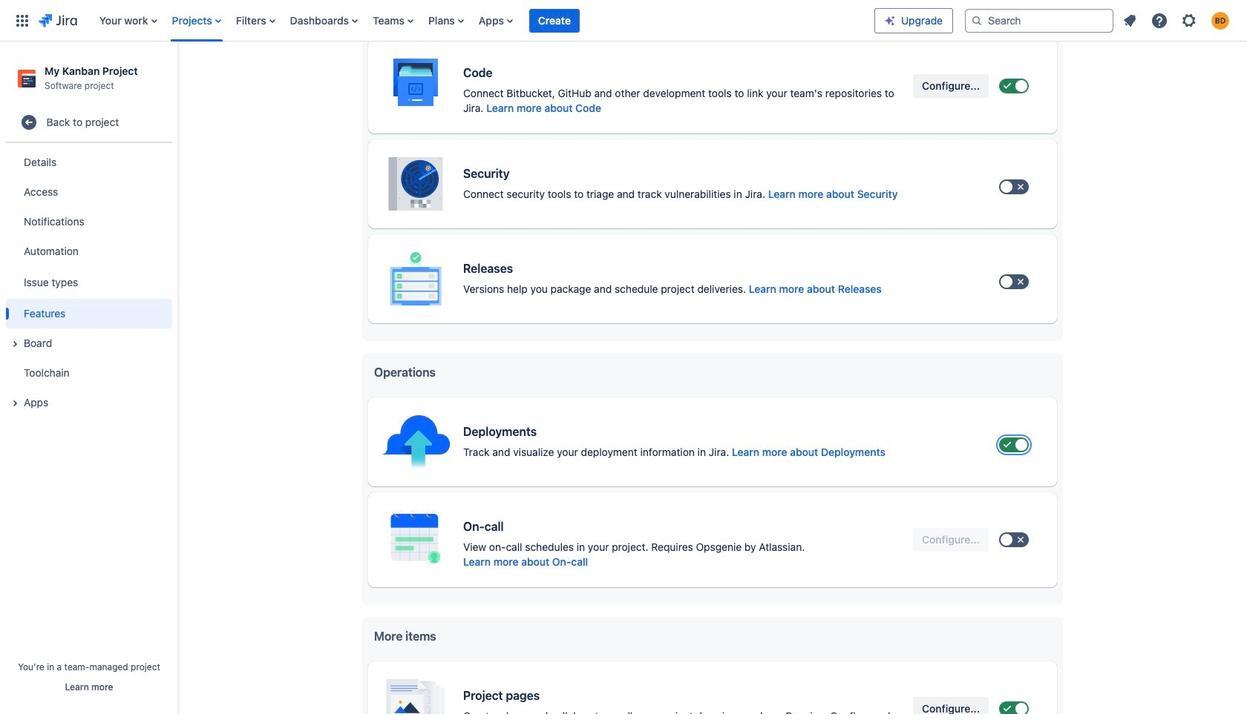 Task type: locate. For each thing, give the bounding box(es) containing it.
None search field
[[965, 9, 1114, 32]]

appswitcher icon image
[[13, 12, 31, 29]]

notifications image
[[1121, 12, 1139, 29]]

Search field
[[965, 9, 1114, 32]]

list item
[[529, 0, 580, 41]]

banner
[[0, 0, 1247, 42]]

jira image
[[39, 12, 77, 29], [39, 12, 77, 29]]

search image
[[971, 14, 983, 26]]

group
[[6, 143, 172, 423]]

group inside sidebar element
[[6, 143, 172, 423]]

sidebar navigation image
[[162, 59, 195, 89]]

sidebar element
[[0, 42, 178, 715]]

1 horizontal spatial list
[[1117, 7, 1238, 34]]

settings image
[[1180, 12, 1198, 29]]

list
[[92, 0, 875, 41], [1117, 7, 1238, 34]]



Task type: vqa. For each thing, say whether or not it's contained in the screenshot.
2nd Add reaction icon from the bottom
no



Task type: describe. For each thing, give the bounding box(es) containing it.
primary element
[[9, 0, 875, 41]]

0 horizontal spatial list
[[92, 0, 875, 41]]

expand image
[[6, 395, 24, 413]]

expand image
[[6, 336, 24, 354]]

your profile and settings image
[[1212, 12, 1229, 29]]

help image
[[1151, 12, 1168, 29]]



